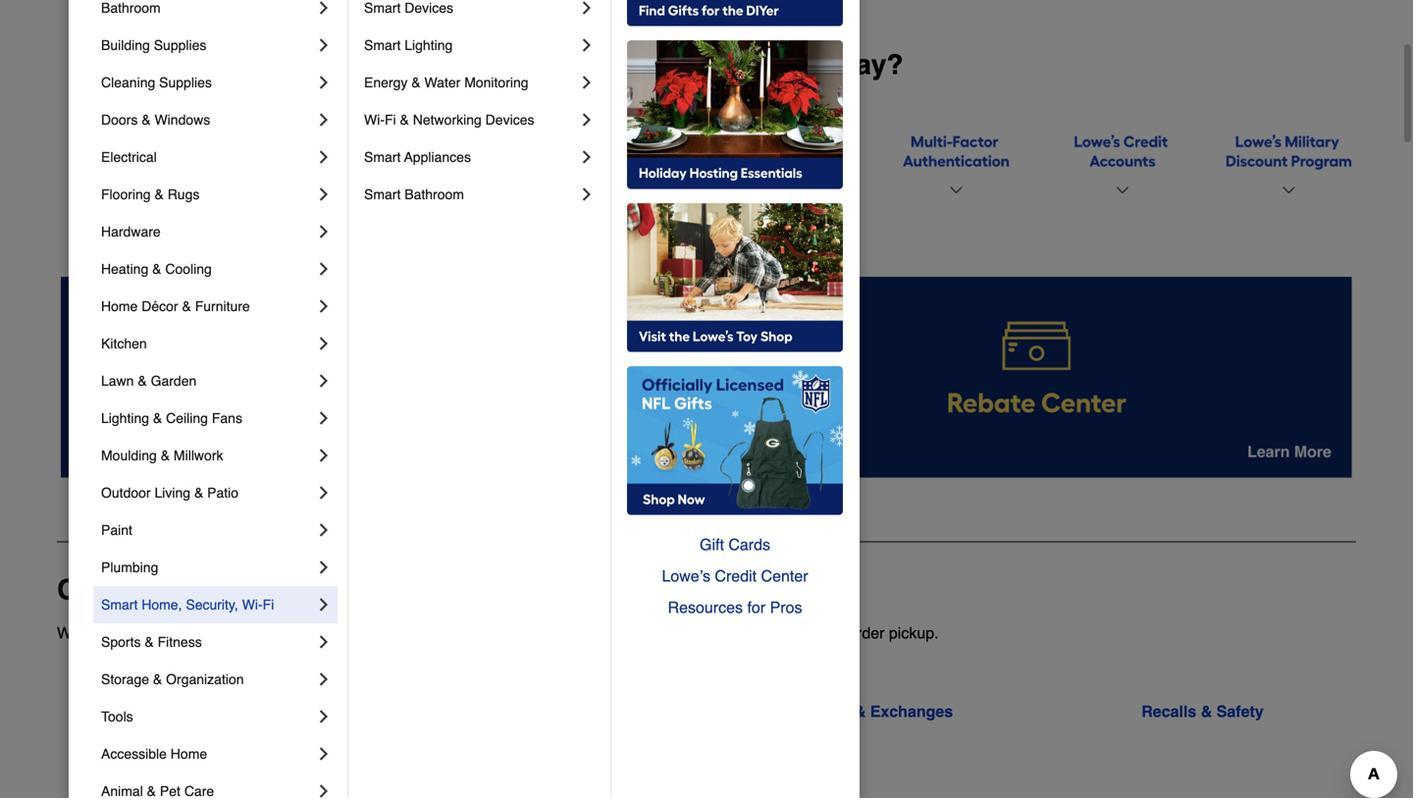 Task type: locate. For each thing, give the bounding box(es) containing it.
building
[[101, 37, 150, 53]]

1 horizontal spatial wi-
[[364, 112, 385, 128]]

chevron right image for outdoor living & patio
[[314, 483, 334, 503]]

kitchen link
[[101, 325, 314, 362]]

if
[[148, 624, 156, 642]]

& left safety at right
[[1202, 703, 1213, 721]]

& right lawn
[[138, 373, 147, 389]]

fi down energy
[[385, 112, 396, 128]]

smart for smart home, security, wi-fi
[[101, 597, 138, 613]]

repairs, warranties and protection plans. image
[[390, 112, 525, 209]]

rebate center. rebate coupons icon. image
[[723, 277, 1353, 478]]

0 vertical spatial home
[[101, 298, 138, 314]]

hardware
[[101, 224, 161, 240]]

0 vertical spatial lowe's
[[662, 567, 711, 585]]

0 vertical spatial we
[[635, 49, 676, 81]]

1 horizontal spatial order
[[848, 624, 885, 642]]

devices
[[405, 0, 454, 16], [486, 112, 535, 128]]

ceiling
[[166, 410, 208, 426]]

& left the 'millwork'
[[161, 448, 170, 463]]

exchanges
[[871, 703, 954, 721]]

chevron right image for flooring & rugs
[[314, 185, 334, 204]]

& left cooling
[[152, 261, 162, 277]]

smart lighting
[[364, 37, 453, 53]]

paint link
[[101, 512, 314, 549]]

chevron right image
[[314, 0, 334, 18], [577, 0, 597, 18], [314, 35, 334, 55], [577, 73, 597, 92], [314, 110, 334, 130], [577, 110, 597, 130], [577, 147, 597, 167], [577, 185, 597, 204], [314, 222, 334, 242], [314, 297, 334, 316], [314, 334, 334, 353], [314, 371, 334, 391], [314, 408, 334, 428], [314, 520, 334, 540], [314, 632, 334, 652], [314, 707, 334, 727], [314, 744, 334, 764]]

storage & organization link
[[101, 661, 314, 698]]

cards
[[729, 536, 771, 554]]

lighting up water at the top
[[405, 37, 453, 53]]

smart for smart lighting
[[364, 37, 401, 53]]

lawn
[[101, 373, 134, 389]]

we
[[635, 49, 676, 81], [57, 624, 80, 642]]

& right help
[[145, 634, 154, 650]]

even
[[634, 624, 668, 642]]

water
[[425, 75, 461, 90]]

exchange
[[483, 624, 551, 642]]

we left can
[[57, 624, 80, 642]]

order
[[327, 624, 364, 642], [848, 624, 885, 642]]

sports
[[101, 634, 141, 650]]

lowe's up resources
[[662, 567, 711, 585]]

1 or from the left
[[464, 624, 478, 642]]

& right 'returns'
[[855, 703, 866, 721]]

about
[[752, 624, 791, 642]]

building supplies link
[[101, 27, 314, 64]]

chevron right image for lawn & garden
[[314, 371, 334, 391]]

1 vertical spatial bathroom
[[405, 187, 464, 202]]

can
[[576, 49, 628, 81]]

chevron right image for hardware
[[314, 222, 334, 242]]

1 vertical spatial fi
[[263, 597, 274, 613]]

& for lawn & garden
[[138, 373, 147, 389]]

2 order from the left
[[848, 624, 885, 642]]

wi-
[[364, 112, 385, 128], [242, 597, 263, 613]]

bathroom up building
[[101, 0, 161, 16]]

chevron right image for cleaning supplies
[[314, 73, 334, 92]]

rugs
[[168, 187, 200, 202]]

0 horizontal spatial or
[[464, 624, 478, 642]]

& left the rugs
[[155, 187, 164, 202]]

1 vertical spatial home
[[171, 746, 207, 762]]

smart devices link
[[364, 0, 577, 27]]

supplies down bathroom link
[[154, 37, 207, 53]]

& right storage
[[153, 672, 162, 687]]

returns & exchanges link
[[791, 703, 954, 721]]

0 vertical spatial devices
[[405, 0, 454, 16]]

0 horizontal spatial lowe's
[[662, 567, 711, 585]]

lighting & ceiling fans link
[[101, 400, 314, 437]]

devices down monitoring
[[486, 112, 535, 128]]

chevron right image for electrical
[[314, 147, 334, 167]]

home décor & furniture
[[101, 298, 250, 314]]

home up the kitchen at the top of the page
[[101, 298, 138, 314]]

1 horizontal spatial we
[[635, 49, 676, 81]]

chevron right image for paint
[[314, 520, 334, 540]]

1 vertical spatial wi-
[[242, 597, 263, 613]]

chevron right image for smart home, security, wi-fi
[[314, 595, 334, 615]]

can
[[85, 624, 110, 642]]

smart inside 'link'
[[364, 0, 401, 16]]

devices inside wi-fi & networking devices link
[[486, 112, 535, 128]]

home down tools link
[[171, 746, 207, 762]]

1 vertical spatial devices
[[486, 112, 535, 128]]

help
[[684, 49, 743, 81]]

chevron right image for wi-fi & networking devices
[[577, 110, 597, 130]]

0 horizontal spatial wi-
[[242, 597, 263, 613]]

0 horizontal spatial lighting
[[101, 410, 149, 426]]

chevron right image for heating & cooling
[[314, 259, 334, 279]]

cleaning supplies
[[101, 75, 212, 90]]

supplies up windows
[[159, 75, 212, 90]]

lowe's down pros on the bottom right of the page
[[795, 624, 844, 642]]

1 vertical spatial lighting
[[101, 410, 149, 426]]

0 horizontal spatial bathroom
[[101, 0, 161, 16]]

gift
[[700, 536, 724, 554]]

0 vertical spatial lighting
[[405, 37, 453, 53]]

& for flooring & rugs
[[155, 187, 164, 202]]

order left pickup.
[[848, 624, 885, 642]]

or right the item,
[[616, 624, 630, 642]]

& right 'décor'
[[182, 298, 191, 314]]

smart up energy
[[364, 37, 401, 53]]

or right return
[[464, 624, 478, 642]]

& for lighting & ceiling fans
[[153, 410, 162, 426]]

devices up smart lighting
[[405, 0, 454, 16]]

tools link
[[101, 698, 314, 735]]

supplies
[[154, 37, 207, 53], [159, 75, 212, 90]]

organization
[[166, 672, 244, 687]]

1 vertical spatial supplies
[[159, 75, 212, 90]]

chevron right image for doors & windows
[[314, 110, 334, 130]]

1 horizontal spatial or
[[616, 624, 630, 642]]

chevron right image for storage & organization
[[314, 670, 334, 689]]

garden
[[151, 373, 197, 389]]

wi- down energy
[[364, 112, 385, 128]]

devices inside smart devices 'link'
[[405, 0, 454, 16]]

home
[[101, 298, 138, 314], [171, 746, 207, 762]]

0 horizontal spatial home
[[101, 298, 138, 314]]

fi
[[385, 112, 396, 128], [263, 597, 274, 613]]

outdoor
[[101, 485, 151, 501]]

chevron right image for smart bathroom
[[577, 185, 597, 204]]

& left ceiling
[[153, 410, 162, 426]]

&
[[412, 75, 421, 90], [142, 112, 151, 128], [400, 112, 409, 128], [155, 187, 164, 202], [152, 261, 162, 277], [182, 298, 191, 314], [138, 373, 147, 389], [153, 410, 162, 426], [161, 448, 170, 463], [194, 485, 204, 501], [145, 634, 154, 650], [153, 672, 162, 687], [855, 703, 866, 721], [1202, 703, 1213, 721]]

1 horizontal spatial lighting
[[405, 37, 453, 53]]

windows
[[155, 112, 210, 128]]

fi up check
[[263, 597, 274, 613]]

smart down the smart appliances
[[364, 187, 401, 202]]

plumbing
[[101, 560, 158, 575]]

& right doors
[[142, 112, 151, 128]]

smart up smart bathroom
[[364, 149, 401, 165]]

how can we help you today?
[[510, 49, 904, 81]]

chevron right image for accessible home
[[314, 744, 334, 764]]

doors
[[101, 112, 138, 128]]

smart appliances link
[[364, 138, 577, 176]]

order right your
[[327, 624, 364, 642]]

returns
[[791, 703, 851, 721]]

recalls
[[1142, 703, 1197, 721]]

chevron right image for plumbing
[[314, 558, 334, 577]]

bathroom down appliances
[[405, 187, 464, 202]]

smart up help
[[101, 597, 138, 613]]

1 order from the left
[[327, 624, 364, 642]]

0 horizontal spatial order
[[327, 624, 364, 642]]

doors & windows
[[101, 112, 210, 128]]

gift cards
[[700, 536, 771, 554]]

heating & cooling link
[[101, 250, 314, 288]]

& left water at the top
[[412, 75, 421, 90]]

smart up smart lighting
[[364, 0, 401, 16]]

officially licensed n f l gifts. shop now. image
[[627, 366, 843, 515]]

paint
[[101, 522, 132, 538]]

lighting up the moulding
[[101, 410, 149, 426]]

cleaning supplies link
[[101, 64, 314, 101]]

how
[[510, 49, 568, 81]]

0 vertical spatial bathroom
[[101, 0, 161, 16]]

wi- inside smart home, security, wi-fi link
[[242, 597, 263, 613]]

millwork
[[174, 448, 223, 463]]

& for heating & cooling
[[152, 261, 162, 277]]

smart inside "link"
[[364, 187, 401, 202]]

wi- up check
[[242, 597, 263, 613]]

wi-fi & networking devices link
[[364, 101, 577, 138]]

we right can
[[635, 49, 676, 81]]

more
[[712, 624, 747, 642]]

electrical
[[101, 149, 157, 165]]

chevron right image for building supplies
[[314, 35, 334, 55]]

1 horizontal spatial bathroom
[[405, 187, 464, 202]]

chevron right image
[[577, 35, 597, 55], [314, 73, 334, 92], [314, 147, 334, 167], [314, 185, 334, 204], [314, 259, 334, 279], [314, 446, 334, 465], [314, 483, 334, 503], [314, 558, 334, 577], [314, 595, 334, 615], [314, 670, 334, 689], [314, 782, 334, 798]]

décor
[[142, 298, 178, 314]]

resources for pros
[[668, 598, 803, 617]]

1 horizontal spatial fi
[[385, 112, 396, 128]]

installation support. image
[[223, 112, 358, 209]]

1 vertical spatial we
[[57, 624, 80, 642]]

pros
[[770, 598, 803, 617]]

your
[[292, 624, 323, 642]]

0 vertical spatial wi-
[[364, 112, 385, 128]]

supplies for building supplies
[[154, 37, 207, 53]]

1 horizontal spatial devices
[[486, 112, 535, 128]]

item,
[[577, 624, 611, 642]]

center
[[761, 567, 809, 585]]

fitness
[[158, 634, 202, 650]]

sports & fitness
[[101, 634, 202, 650]]

1 vertical spatial lowe's
[[795, 624, 844, 642]]

0 horizontal spatial devices
[[405, 0, 454, 16]]

0 vertical spatial supplies
[[154, 37, 207, 53]]

cooling
[[165, 261, 212, 277]]

moulding & millwork
[[101, 448, 223, 463]]

security,
[[186, 597, 238, 613]]



Task type: vqa. For each thing, say whether or not it's contained in the screenshot.
the Flooring & Rugs
yes



Task type: describe. For each thing, give the bounding box(es) containing it.
accessible home
[[101, 746, 207, 762]]

chevron right image for bathroom
[[314, 0, 334, 18]]

for
[[748, 598, 766, 617]]

smart lighting link
[[364, 27, 577, 64]]

gift cards link
[[627, 529, 843, 561]]

plumbing link
[[101, 549, 314, 586]]

smart home, security, wi-fi link
[[101, 586, 314, 623]]

energy
[[364, 75, 408, 90]]

furniture
[[195, 298, 250, 314]]

& for doors & windows
[[142, 112, 151, 128]]

safety
[[1217, 703, 1264, 721]]

chevron right image for smart lighting
[[577, 35, 597, 55]]

lowe's military discount program. image
[[1222, 112, 1357, 209]]

you
[[161, 624, 186, 642]]

my lowe's. image
[[556, 112, 691, 209]]

orders. image
[[57, 112, 192, 209]]

energy & water monitoring link
[[364, 64, 577, 101]]

& for storage & organization
[[153, 672, 162, 687]]

an
[[555, 624, 573, 642]]

outdoor living & patio
[[101, 485, 239, 501]]

chevron right image for smart appliances
[[577, 147, 597, 167]]

holiday hosting essentials. image
[[627, 40, 843, 189]]

2 or from the left
[[616, 624, 630, 642]]

home,
[[142, 597, 182, 613]]

smart home, security, wi-fi
[[101, 597, 274, 613]]

multi-factor authentication. image
[[889, 112, 1024, 209]]

orders
[[57, 574, 147, 606]]

fans
[[212, 410, 242, 426]]

you
[[751, 49, 800, 81]]

lighting & ceiling fans
[[101, 410, 242, 426]]

electrical link
[[101, 138, 314, 176]]

networking
[[413, 112, 482, 128]]

outdoor living & patio link
[[101, 474, 314, 512]]

0 horizontal spatial fi
[[263, 597, 274, 613]]

sports & fitness link
[[101, 623, 314, 661]]

& for returns & exchanges
[[855, 703, 866, 721]]

smart for smart appliances
[[364, 149, 401, 165]]

recalls & safety
[[1142, 703, 1264, 721]]

help
[[114, 624, 144, 642]]

bathroom inside "link"
[[405, 187, 464, 202]]

& for energy & water monitoring
[[412, 75, 421, 90]]

accessible
[[101, 746, 167, 762]]

pickup.
[[889, 624, 939, 642]]

flooring & rugs link
[[101, 176, 314, 213]]

return
[[419, 624, 460, 642]]

we can help if you need to check your order status, return or exchange an item, or even learn more about lowe's order pickup.
[[57, 624, 939, 642]]

smart bathroom
[[364, 187, 464, 202]]

chevron right image for sports & fitness
[[314, 632, 334, 652]]

shipping and delivery. delivery truck icon. image
[[61, 277, 691, 478]]

flooring & rugs
[[101, 187, 200, 202]]

monitoring
[[465, 75, 529, 90]]

bathroom link
[[101, 0, 314, 27]]

wi- inside wi-fi & networking devices link
[[364, 112, 385, 128]]

chevron right image for smart devices
[[577, 0, 597, 18]]

supplies for cleaning supplies
[[159, 75, 212, 90]]

0 horizontal spatial we
[[57, 624, 80, 642]]

home décor & furniture link
[[101, 288, 314, 325]]

recalls & safety link
[[1142, 703, 1264, 721]]

1 horizontal spatial lowe's
[[795, 624, 844, 642]]

moulding
[[101, 448, 157, 463]]

& left patio
[[194, 485, 204, 501]]

chevron right image for lighting & ceiling fans
[[314, 408, 334, 428]]

kitchen
[[101, 336, 147, 352]]

chevron right image for kitchen
[[314, 334, 334, 353]]

cleaning
[[101, 75, 155, 90]]

smart devices
[[364, 0, 454, 16]]

hardware link
[[101, 213, 314, 250]]

& up the smart appliances
[[400, 112, 409, 128]]

lowe's credit center
[[662, 567, 809, 585]]

smart bathroom link
[[364, 176, 577, 213]]

living
[[155, 485, 191, 501]]

chevron right image for energy & water monitoring
[[577, 73, 597, 92]]

returns & exchanges
[[791, 703, 954, 721]]

learn
[[672, 624, 707, 642]]

smart for smart bathroom
[[364, 187, 401, 202]]

lawn & garden
[[101, 373, 197, 389]]

need
[[190, 624, 225, 642]]

visit the lowe's toy shop. image
[[627, 203, 843, 352]]

lawn & garden link
[[101, 362, 314, 400]]

lowe's pro and m v ps pro rewards. image
[[723, 112, 858, 209]]

& for recalls & safety
[[1202, 703, 1213, 721]]

& for moulding & millwork
[[161, 448, 170, 463]]

wi-fi & networking devices
[[364, 112, 535, 128]]

check
[[247, 624, 288, 642]]

find gifts for the diyer. image
[[627, 0, 843, 27]]

resources for pros link
[[627, 592, 843, 623]]

lowe's inside "lowe's credit center" link
[[662, 567, 711, 585]]

& for sports & fitness
[[145, 634, 154, 650]]

heating
[[101, 261, 149, 277]]

chevron right image for moulding & millwork
[[314, 446, 334, 465]]

smart appliances
[[364, 149, 471, 165]]

lowe's credit accounts. image
[[1055, 112, 1191, 209]]

credit
[[715, 567, 757, 585]]

chevron right image for tools
[[314, 707, 334, 727]]

status,
[[368, 624, 415, 642]]

storage
[[101, 672, 149, 687]]

appliances
[[404, 149, 471, 165]]

lowe's credit center link
[[627, 561, 843, 592]]

to
[[230, 624, 243, 642]]

patio
[[207, 485, 239, 501]]

resources
[[668, 598, 743, 617]]

1 horizontal spatial home
[[171, 746, 207, 762]]

chevron right image for home décor & furniture
[[314, 297, 334, 316]]

building supplies
[[101, 37, 207, 53]]

doors & windows link
[[101, 101, 314, 138]]

0 vertical spatial fi
[[385, 112, 396, 128]]

heating & cooling
[[101, 261, 212, 277]]

smart for smart devices
[[364, 0, 401, 16]]



